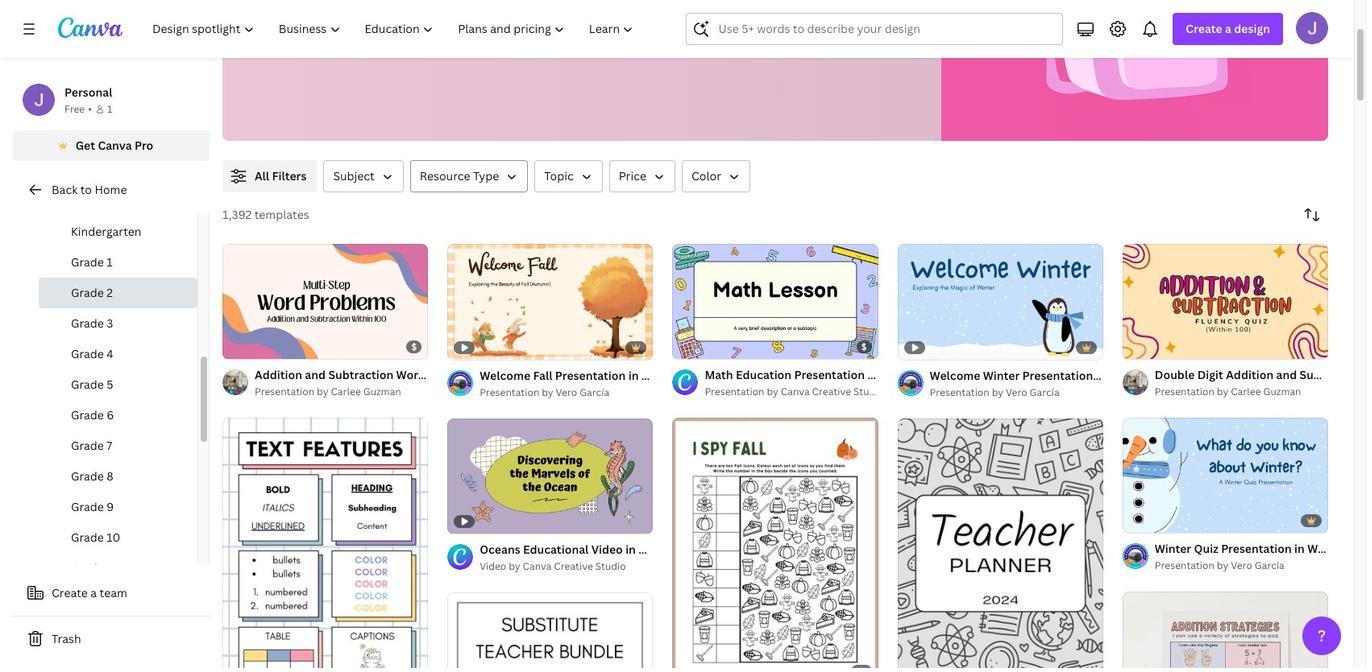 Task type: vqa. For each thing, say whether or not it's contained in the screenshot.
"Black" on the left top of the page
no



Task type: describe. For each thing, give the bounding box(es) containing it.
$ for creative
[[861, 341, 867, 353]]

presentation for presentation by canva creative studio link
[[705, 385, 764, 399]]

next
[[543, 27, 570, 44]]

pro
[[135, 138, 153, 153]]

Search search field
[[718, 14, 1053, 44]]

presentation by vero garcía for the middle presentation by vero garcía link
[[930, 386, 1059, 399]]

0 vertical spatial creative
[[812, 385, 851, 399]]

grade right quality
[[373, 27, 411, 44]]

by for the left presentation by vero garcía link
[[542, 386, 553, 399]]

carlee for 13
[[1231, 385, 1261, 399]]

presentation by carlee guzman for 1 of 13
[[1155, 385, 1301, 399]]

collage
[[739, 542, 779, 558]]

resource type button
[[410, 160, 528, 193]]

14
[[702, 340, 712, 352]]

free •
[[64, 102, 92, 116]]

1 of 14 link
[[672, 244, 878, 360]]

0 vertical spatial templates
[[425, 27, 487, 44]]

oceans educational video in violet green neat collage style video by canva creative studio
[[480, 542, 810, 574]]

create for create a team
[[52, 586, 88, 601]]

1 of 20 link
[[1123, 418, 1328, 534]]

guzman for 1 of 10
[[363, 385, 401, 399]]

1 of 13 link
[[1123, 244, 1328, 360]]

for
[[490, 27, 509, 44]]

your
[[512, 27, 540, 44]]

1 horizontal spatial presentation by vero garcía link
[[930, 385, 1103, 401]]

back
[[52, 182, 78, 197]]

pre-school link
[[39, 186, 197, 217]]

1 for 1 of 13
[[1134, 340, 1139, 352]]

grade for grade 1
[[71, 255, 104, 270]]

violet
[[639, 542, 671, 558]]

5
[[107, 377, 113, 393]]

vero for the middle presentation by vero garcía link
[[1006, 386, 1027, 399]]

trash
[[52, 632, 81, 647]]

filters
[[272, 168, 307, 184]]

all filters
[[255, 168, 307, 184]]

color button
[[682, 160, 750, 193]]

price button
[[609, 160, 675, 193]]

1 of 14
[[684, 340, 712, 352]]

style
[[782, 542, 810, 558]]

grade for grade 6
[[71, 408, 104, 423]]

all
[[255, 168, 269, 184]]

resource type
[[420, 168, 499, 184]]

grade 6 link
[[39, 401, 197, 431]]

back to home
[[52, 182, 127, 197]]

11
[[107, 561, 119, 576]]

a for design
[[1225, 21, 1231, 36]]

top level navigation element
[[142, 13, 648, 45]]

of for 20
[[1141, 514, 1150, 526]]

20
[[1152, 514, 1163, 526]]

•
[[88, 102, 92, 116]]

1 for 1 of 10
[[234, 341, 238, 353]]

grade for grade 4
[[71, 347, 104, 362]]

garcía inside winter quiz presentation in white and b presentation by vero garcía
[[1255, 559, 1285, 573]]

white
[[1307, 541, 1339, 557]]

of for 14
[[691, 340, 700, 352]]

presentation by carlee guzman link for 1 of 10
[[255, 384, 428, 400]]

1 horizontal spatial 10
[[252, 341, 262, 353]]

0 horizontal spatial video
[[480, 560, 506, 574]]

grade 7 link
[[39, 431, 197, 462]]

grade for grade 8
[[71, 469, 104, 484]]

grade 6
[[71, 408, 114, 423]]

oceans
[[480, 542, 520, 558]]

subject button
[[324, 160, 404, 193]]

carlee for 10
[[331, 385, 361, 399]]

home
[[95, 182, 127, 197]]

design inside dropdown button
[[1234, 21, 1270, 36]]

$ for guzman
[[411, 341, 417, 353]]

black white lower years relief substitute teacher bundle worksheets image
[[447, 593, 653, 669]]

grade 3 link
[[39, 309, 197, 339]]

create for create a design
[[1186, 21, 1222, 36]]

resource
[[420, 168, 470, 184]]

by for presentation by carlee guzman link for 1 of 10
[[317, 385, 328, 399]]

winter quiz presentation in white and b presentation by vero garcía
[[1155, 541, 1366, 573]]

text features english poster in colorful grid style image
[[222, 418, 428, 669]]

presentation for the middle presentation by vero garcía link
[[930, 386, 990, 399]]

addition and subtraction word problems math presentation orange in pink and purple groovy style image
[[222, 244, 428, 360]]

back to home link
[[13, 174, 210, 206]]

high
[[297, 27, 324, 44]]

create a team button
[[13, 578, 210, 610]]

get
[[75, 138, 95, 153]]

grade 8 link
[[39, 462, 197, 492]]

neat
[[709, 542, 736, 558]]

by for the middle presentation by vero garcía link
[[992, 386, 1003, 399]]

kindergarten link
[[39, 217, 197, 247]]

presentation for the left presentation by vero garcía link
[[480, 386, 539, 399]]

1,392
[[222, 207, 252, 222]]

double digit addition and subtraction math fluency quiz presentation colorful and bold groovy style image
[[1123, 244, 1328, 360]]

presentation by vero garcía for the left presentation by vero garcía link
[[480, 386, 609, 399]]

grade 7
[[71, 438, 112, 454]]

free
[[64, 102, 85, 116]]

of for 13
[[1141, 340, 1150, 352]]

1 inside grade 1 link
[[107, 255, 113, 270]]

grade 5
[[71, 377, 113, 393]]

1 for 1 of 14
[[684, 340, 688, 352]]

quiz
[[1194, 541, 1218, 557]]

1 for 1
[[107, 102, 112, 116]]

1 of 10
[[234, 341, 262, 353]]

vero inside winter quiz presentation in white and b presentation by vero garcía
[[1231, 559, 1252, 573]]

2 horizontal spatial presentation by vero garcía link
[[1155, 558, 1328, 575]]

7
[[107, 438, 112, 454]]

i spy fall worksheet green brown image
[[672, 418, 878, 669]]

by for presentation by canva creative studio link
[[767, 385, 778, 399]]

grade 4 link
[[39, 339, 197, 370]]

pastel simple math addition strategies poster image
[[1123, 592, 1328, 669]]

by inside winter quiz presentation in white and b presentation by vero garcía
[[1217, 559, 1229, 573]]

3
[[107, 316, 113, 331]]

b
[[1366, 541, 1366, 557]]

all filters button
[[222, 160, 317, 193]]

grade 11
[[71, 561, 119, 576]]

canva inside oceans educational video in violet green neat collage style video by canva creative studio
[[523, 560, 552, 574]]

grade 8
[[71, 469, 113, 484]]

grade for grade 7
[[71, 438, 104, 454]]

9
[[107, 500, 114, 515]]

1 of 13
[[1134, 340, 1162, 352]]

teacher planner for 2024 in black & white school doodle style image
[[898, 419, 1103, 669]]



Task type: locate. For each thing, give the bounding box(es) containing it.
0 horizontal spatial canva
[[98, 138, 132, 153]]

2 presentation by vero garcía from the left
[[930, 386, 1059, 399]]

2 vertical spatial canva
[[523, 560, 552, 574]]

creative inside oceans educational video in violet green neat collage style video by canva creative studio
[[554, 560, 593, 574]]

1 presentation by vero garcía from the left
[[480, 386, 609, 399]]

0 horizontal spatial presentation by carlee guzman
[[255, 385, 401, 399]]

1 horizontal spatial create
[[1186, 21, 1222, 36]]

grade left 4
[[71, 347, 104, 362]]

color
[[691, 168, 721, 184]]

create
[[1186, 21, 1222, 36], [52, 586, 88, 601]]

creative
[[812, 385, 851, 399], [554, 560, 593, 574]]

create a design button
[[1173, 13, 1283, 45]]

1 horizontal spatial video
[[591, 542, 623, 558]]

garcía for the left presentation by vero garcía link
[[580, 386, 609, 399]]

browse
[[248, 27, 294, 44]]

by for presentation by carlee guzman link related to 1 of 13
[[1217, 385, 1229, 399]]

and
[[1342, 541, 1363, 557]]

video up video by canva creative studio link
[[591, 542, 623, 558]]

winter quiz presentation in white and b link
[[1155, 541, 1366, 558]]

grade up grade 2
[[71, 255, 104, 270]]

grade 1 link
[[39, 247, 197, 278]]

presentation by vero garcía link
[[480, 385, 653, 401], [930, 385, 1103, 401], [1155, 558, 1328, 575]]

grade 4
[[71, 347, 114, 362]]

school
[[93, 193, 130, 209]]

0 horizontal spatial presentation by vero garcía
[[480, 386, 609, 399]]

1 vertical spatial video
[[480, 560, 506, 574]]

green
[[674, 542, 707, 558]]

create inside button
[[52, 586, 88, 601]]

1 horizontal spatial 2
[[414, 27, 421, 44]]

grade 9
[[71, 500, 114, 515]]

1 inside 1 of 13 link
[[1134, 340, 1139, 352]]

kindergarten
[[71, 224, 141, 239]]

video down oceans
[[480, 560, 506, 574]]

1 for 1 of 20
[[1134, 514, 1139, 526]]

1 of 20
[[1134, 514, 1163, 526]]

2 guzman from the left
[[1263, 385, 1301, 399]]

presentation by canva creative studio link
[[705, 384, 884, 400]]

in for presentation
[[1294, 541, 1305, 557]]

2 right quality
[[414, 27, 421, 44]]

1 vertical spatial templates
[[254, 207, 309, 222]]

2 horizontal spatial vero
[[1231, 559, 1252, 573]]

create a team
[[52, 586, 127, 601]]

grade left 5
[[71, 377, 104, 393]]

1 guzman from the left
[[363, 385, 401, 399]]

grade 11 link
[[39, 554, 197, 584]]

1 inside 1 of 14 "link"
[[684, 340, 688, 352]]

grade for grade 11
[[71, 561, 104, 576]]

Sort by button
[[1296, 199, 1328, 231]]

1 horizontal spatial creative
[[812, 385, 851, 399]]

1 vertical spatial canva
[[781, 385, 810, 399]]

2 presentation by carlee guzman link from the left
[[1155, 384, 1328, 400]]

1 presentation by carlee guzman link from the left
[[255, 384, 428, 400]]

presentation
[[255, 385, 314, 399], [705, 385, 764, 399], [1155, 385, 1215, 399], [480, 386, 539, 399], [930, 386, 990, 399], [1221, 541, 1292, 557], [1155, 559, 1215, 573]]

1 horizontal spatial in
[[1294, 541, 1305, 557]]

0 horizontal spatial vero
[[556, 386, 577, 399]]

grade up create a team
[[71, 561, 104, 576]]

1 horizontal spatial a
[[1225, 21, 1231, 36]]

0 horizontal spatial carlee
[[331, 385, 361, 399]]

0 horizontal spatial studio
[[595, 560, 626, 574]]

grade left 6 at the bottom of the page
[[71, 408, 104, 423]]

1 horizontal spatial presentation by carlee guzman link
[[1155, 384, 1328, 400]]

of for 10
[[241, 341, 249, 353]]

price
[[619, 168, 646, 184]]

templates down all filters
[[254, 207, 309, 222]]

0 vertical spatial video
[[591, 542, 623, 558]]

0 horizontal spatial presentation by vero garcía link
[[480, 385, 653, 401]]

create a design
[[1186, 21, 1270, 36]]

grade 10 link
[[39, 523, 197, 554]]

get canva pro
[[75, 138, 153, 153]]

templates
[[425, 27, 487, 44], [254, 207, 309, 222]]

1 vertical spatial 10
[[107, 530, 120, 546]]

a
[[1225, 21, 1231, 36], [91, 586, 97, 601]]

canva inside button
[[98, 138, 132, 153]]

0 horizontal spatial $
[[411, 341, 417, 353]]

grade for grade 5
[[71, 377, 104, 393]]

0 vertical spatial 10
[[252, 341, 262, 353]]

in left white
[[1294, 541, 1305, 557]]

video
[[591, 542, 623, 558], [480, 560, 506, 574]]

None search field
[[686, 13, 1063, 45]]

1 vertical spatial creative
[[554, 560, 593, 574]]

templates left for
[[425, 27, 487, 44]]

trash link
[[13, 624, 210, 656]]

0 horizontal spatial presentation by carlee guzman link
[[255, 384, 428, 400]]

studio inside oceans educational video in violet green neat collage style video by canva creative studio
[[595, 560, 626, 574]]

1 horizontal spatial presentation by carlee guzman
[[1155, 385, 1301, 399]]

10
[[252, 341, 262, 353], [107, 530, 120, 546]]

to
[[80, 182, 92, 197]]

educational
[[523, 542, 589, 558]]

grade left 9
[[71, 500, 104, 515]]

presentation by carlee guzman link
[[255, 384, 428, 400], [1155, 384, 1328, 400]]

a for team
[[91, 586, 97, 601]]

design left jacob simon icon
[[1234, 21, 1270, 36]]

guzman
[[363, 385, 401, 399], [1263, 385, 1301, 399]]

grade 1
[[71, 255, 113, 270]]

1 carlee from the left
[[331, 385, 361, 399]]

2 $ from the left
[[861, 341, 867, 353]]

jacob simon image
[[1296, 12, 1328, 44]]

2 horizontal spatial garcía
[[1255, 559, 1285, 573]]

1,392 templates
[[222, 207, 309, 222]]

in inside oceans educational video in violet green neat collage style video by canva creative studio
[[626, 542, 636, 558]]

1 horizontal spatial garcía
[[1030, 386, 1059, 399]]

grade for grade 10
[[71, 530, 104, 546]]

presentation by canva creative studio
[[705, 385, 884, 399]]

grade down grade 9
[[71, 530, 104, 546]]

13
[[1152, 340, 1162, 352]]

0 horizontal spatial guzman
[[363, 385, 401, 399]]

2 carlee from the left
[[1231, 385, 1261, 399]]

1 horizontal spatial vero
[[1006, 386, 1027, 399]]

design right the next
[[574, 27, 614, 44]]

2 up 3
[[107, 285, 113, 301]]

of
[[691, 340, 700, 352], [1141, 340, 1150, 352], [241, 341, 249, 353], [1141, 514, 1150, 526]]

0 vertical spatial create
[[1186, 21, 1222, 36]]

grade 3
[[71, 316, 113, 331]]

0 vertical spatial a
[[1225, 21, 1231, 36]]

winter quiz presentation in white and blue illustrative style image
[[1123, 418, 1328, 534]]

1 horizontal spatial presentation by vero garcía
[[930, 386, 1059, 399]]

1 of 10 link
[[222, 244, 428, 360]]

garcía for the middle presentation by vero garcía link
[[1030, 386, 1059, 399]]

grade 9 link
[[39, 492, 197, 523]]

1 inside 1 of 10 link
[[234, 341, 238, 353]]

grade for grade 2
[[71, 285, 104, 301]]

6
[[107, 408, 114, 423]]

presentation by carlee guzman for 1 of 10
[[255, 385, 401, 399]]

in left the violet
[[626, 542, 636, 558]]

browse high quality grade 2 templates for your next design
[[248, 27, 614, 44]]

0 horizontal spatial templates
[[254, 207, 309, 222]]

pre-
[[71, 193, 93, 209]]

pre-school
[[71, 193, 130, 209]]

carlee
[[331, 385, 361, 399], [1231, 385, 1261, 399]]

1 horizontal spatial guzman
[[1263, 385, 1301, 399]]

1 vertical spatial 2
[[107, 285, 113, 301]]

subject
[[333, 168, 375, 184]]

a inside dropdown button
[[1225, 21, 1231, 36]]

1 presentation by carlee guzman from the left
[[255, 385, 401, 399]]

video by canva creative studio link
[[480, 559, 653, 576]]

grade left 7
[[71, 438, 104, 454]]

personal
[[64, 85, 112, 100]]

grade 5 link
[[39, 370, 197, 401]]

presentation for presentation by carlee guzman link for 1 of 10
[[255, 385, 314, 399]]

design
[[1234, 21, 1270, 36], [574, 27, 614, 44]]

topic button
[[535, 160, 603, 193]]

grade
[[373, 27, 411, 44], [71, 255, 104, 270], [71, 285, 104, 301], [71, 316, 104, 331], [71, 347, 104, 362], [71, 377, 104, 393], [71, 408, 104, 423], [71, 438, 104, 454], [71, 469, 104, 484], [71, 500, 104, 515], [71, 530, 104, 546], [71, 561, 104, 576]]

by inside oceans educational video in violet green neat collage style video by canva creative studio
[[509, 560, 520, 574]]

a inside button
[[91, 586, 97, 601]]

1 horizontal spatial studio
[[854, 385, 884, 399]]

vero for the left presentation by vero garcía link
[[556, 386, 577, 399]]

winter
[[1155, 541, 1191, 557]]

of inside "link"
[[691, 340, 700, 352]]

grade down grade 1
[[71, 285, 104, 301]]

0 vertical spatial studio
[[854, 385, 884, 399]]

in for video
[[626, 542, 636, 558]]

1 $ from the left
[[411, 341, 417, 353]]

grade left the 8
[[71, 469, 104, 484]]

0 vertical spatial canva
[[98, 138, 132, 153]]

grade 2
[[71, 285, 113, 301]]

presentation for presentation by carlee guzman link related to 1 of 13
[[1155, 385, 1215, 399]]

0 horizontal spatial 2
[[107, 285, 113, 301]]

0 horizontal spatial 10
[[107, 530, 120, 546]]

0 horizontal spatial create
[[52, 586, 88, 601]]

1 horizontal spatial design
[[1234, 21, 1270, 36]]

grade left 3
[[71, 316, 104, 331]]

presentation by carlee guzman link for 1 of 13
[[1155, 384, 1328, 400]]

1 horizontal spatial $
[[861, 341, 867, 353]]

grade for grade 3
[[71, 316, 104, 331]]

2
[[414, 27, 421, 44], [107, 285, 113, 301]]

0 horizontal spatial design
[[574, 27, 614, 44]]

1 vertical spatial a
[[91, 586, 97, 601]]

studio inside presentation by canva creative studio link
[[854, 385, 884, 399]]

create inside dropdown button
[[1186, 21, 1222, 36]]

1 vertical spatial studio
[[595, 560, 626, 574]]

math education presentation skeleton in a purple white black lined style image
[[672, 244, 878, 360]]

1 horizontal spatial templates
[[425, 27, 487, 44]]

0 horizontal spatial creative
[[554, 560, 593, 574]]

guzman for 1 of 13
[[1263, 385, 1301, 399]]

2 presentation by carlee guzman from the left
[[1155, 385, 1301, 399]]

1 vertical spatial create
[[52, 586, 88, 601]]

1 horizontal spatial canva
[[523, 560, 552, 574]]

team
[[100, 586, 127, 601]]

0 horizontal spatial in
[[626, 542, 636, 558]]

0 vertical spatial 2
[[414, 27, 421, 44]]

grade for grade 9
[[71, 500, 104, 515]]

grade 10
[[71, 530, 120, 546]]

canva
[[98, 138, 132, 153], [781, 385, 810, 399], [523, 560, 552, 574]]

0 horizontal spatial a
[[91, 586, 97, 601]]

2 horizontal spatial canva
[[781, 385, 810, 399]]

presentation by carlee guzman
[[255, 385, 401, 399], [1155, 385, 1301, 399]]

1 inside "1 of 20" link
[[1134, 514, 1139, 526]]

0 horizontal spatial garcía
[[580, 386, 609, 399]]

in inside winter quiz presentation in white and b presentation by vero garcía
[[1294, 541, 1305, 557]]

8
[[107, 469, 113, 484]]

1 horizontal spatial carlee
[[1231, 385, 1261, 399]]

$
[[411, 341, 417, 353], [861, 341, 867, 353]]

type
[[473, 168, 499, 184]]

vero
[[556, 386, 577, 399], [1006, 386, 1027, 399], [1231, 559, 1252, 573]]

in
[[1294, 541, 1305, 557], [626, 542, 636, 558]]

topic
[[544, 168, 574, 184]]

quality
[[327, 27, 370, 44]]



